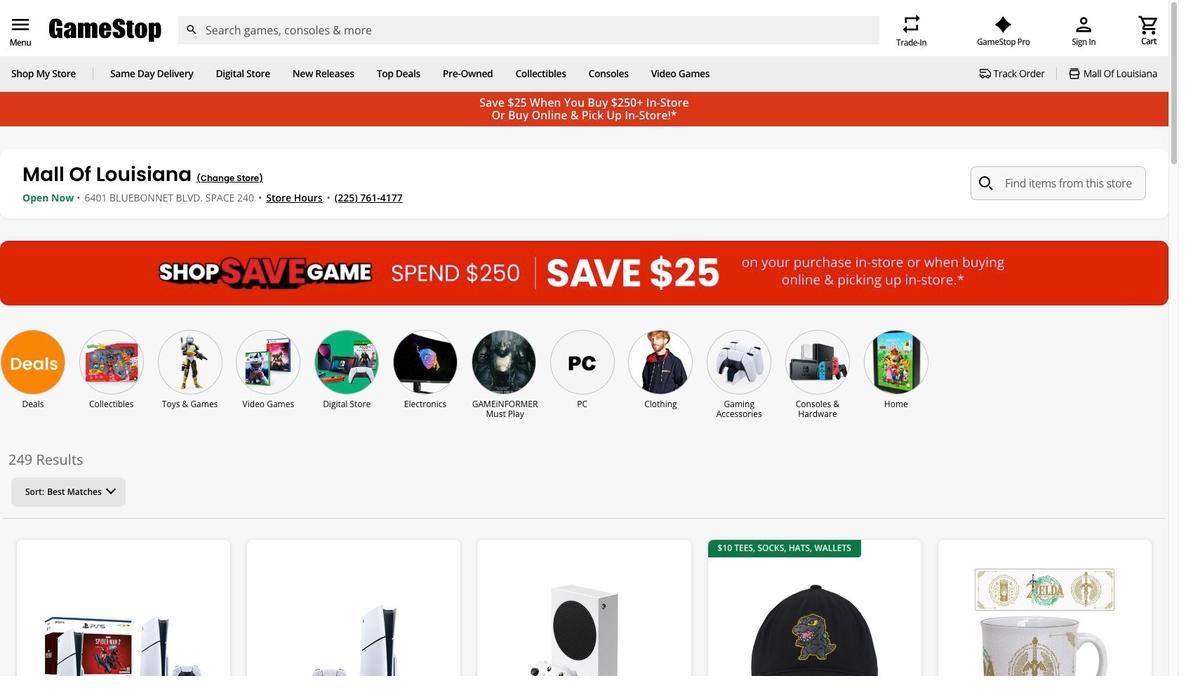 Task type: vqa. For each thing, say whether or not it's contained in the screenshot.
Find items from this store field
yes



Task type: locate. For each thing, give the bounding box(es) containing it.
None search field
[[178, 16, 880, 44]]



Task type: describe. For each thing, give the bounding box(es) containing it.
Find items from this store field
[[971, 167, 1147, 200]]

gamestop pro icon image
[[995, 16, 1013, 33]]

gamestop image
[[49, 17, 162, 44]]

search icon image
[[980, 177, 994, 191]]

Search games, consoles & more search field
[[206, 16, 855, 44]]



